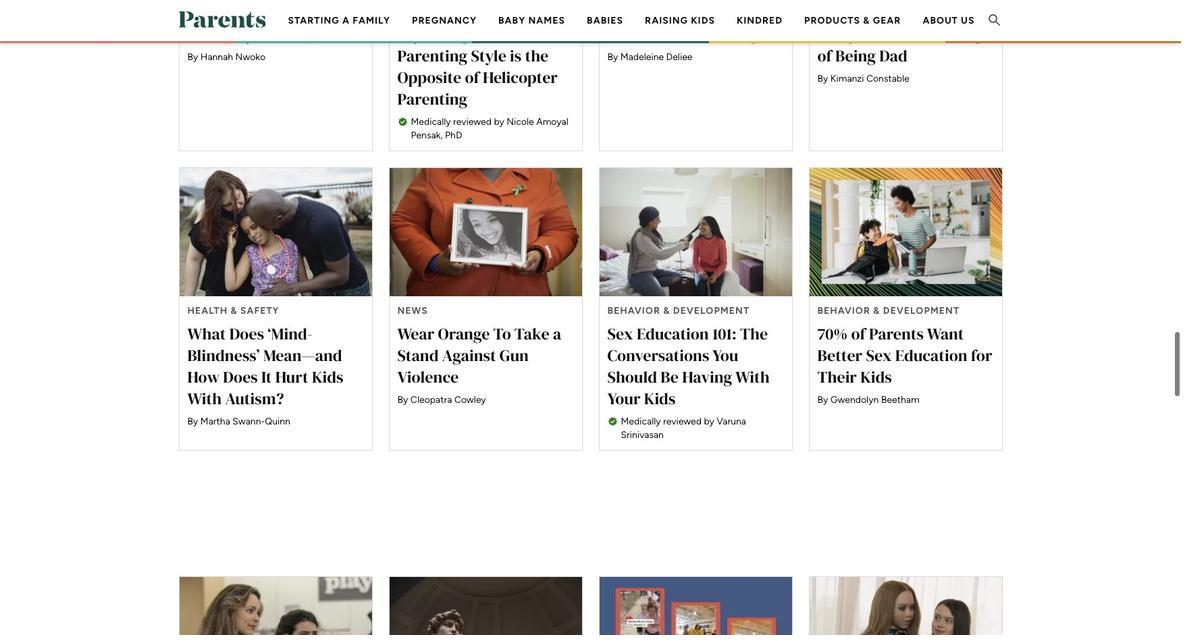 Task type: locate. For each thing, give the bounding box(es) containing it.
'mind-
[[268, 323, 313, 345]]

1 horizontal spatial the
[[934, 23, 958, 45]]

with right having
[[736, 366, 770, 388]]

it
[[262, 366, 272, 388]]

style
[[471, 45, 507, 67]]

header navigation
[[277, 0, 986, 84]]

joy?
[[231, 23, 262, 45]]

of inside the 'today' show's craig melvin on the joys of being dad
[[818, 45, 832, 67]]

far
[[687, 23, 710, 45]]

1 parenting from the top
[[398, 45, 468, 67]]

black
[[188, 23, 227, 45]]

education inside sex education 101: the conversations you should be having with your kids
[[637, 323, 709, 345]]

how left can
[[188, 1, 220, 24]]

with inside sex education 101: the conversations you should be having with your kids
[[736, 366, 770, 388]]

the
[[934, 23, 958, 45], [525, 45, 549, 67]]

parenting down pregnancy
[[398, 45, 468, 67]]

0 vertical spatial the
[[818, 1, 846, 24]]

1 vertical spatial does
[[223, 366, 258, 388]]

should
[[608, 366, 658, 388]]

raising kids
[[645, 15, 716, 26]]

being
[[836, 45, 877, 67]]

the left & in the top of the page
[[818, 1, 846, 24]]

1 horizontal spatial with
[[736, 366, 770, 388]]

how down what
[[188, 366, 220, 388]]

for
[[972, 345, 993, 367]]

0 vertical spatial parenting
[[398, 45, 468, 67]]

better
[[818, 345, 863, 367]]

1 horizontal spatial education
[[896, 345, 968, 367]]

search image
[[987, 12, 1003, 28]]

conversations
[[608, 345, 710, 367]]

starting a family
[[288, 15, 391, 26]]

show's
[[904, 1, 953, 24]]

about us
[[923, 15, 975, 26]]

2 horizontal spatial of
[[852, 323, 866, 345]]

0 horizontal spatial sex
[[608, 323, 634, 345]]

does left it
[[223, 366, 258, 388]]

wear
[[398, 323, 435, 345]]

the
[[818, 1, 846, 24], [741, 323, 768, 345]]

does right what
[[230, 323, 264, 345]]

us
[[962, 15, 975, 26]]

70% of parents want better sex education for their kids
[[818, 323, 993, 388]]

0 horizontal spatial with
[[188, 388, 222, 410]]

parenting down psychologist: at the top left of the page
[[398, 88, 468, 110]]

0 horizontal spatial of
[[465, 66, 480, 89]]

0 vertical spatial how
[[188, 1, 220, 24]]

sex
[[608, 323, 634, 345], [867, 345, 892, 367]]

raising
[[645, 15, 689, 26]]

go
[[664, 23, 683, 45]]

of
[[818, 45, 832, 67], [465, 66, 480, 89], [852, 323, 866, 345]]

1 vertical spatial parenting
[[398, 88, 468, 110]]

helicopter
[[483, 66, 558, 89]]

of right 'opposite'
[[465, 66, 480, 89]]

the right the 101:
[[741, 323, 768, 345]]

a mother and her daughter are sitting on her bed whilst she curls her daughter's hair. image
[[600, 168, 792, 297]]

orange
[[438, 323, 490, 345]]

pregnancy
[[412, 15, 477, 26]]

how inside how can we measure black joy?
[[188, 1, 220, 24]]

a left family
[[343, 15, 350, 26]]

a
[[424, 1, 432, 24], [519, 1, 528, 24], [343, 15, 350, 26], [553, 323, 562, 345]]

with
[[736, 366, 770, 388], [188, 388, 222, 410]]

1 vertical spatial how
[[188, 366, 220, 388]]

2 how from the top
[[188, 366, 220, 388]]

i'm a parent and a psychologist: this parenting style is the opposite of helicopter parenting link
[[389, 0, 583, 151]]

the inside the 'today' show's craig melvin on the joys of being dad
[[818, 1, 846, 24]]

barbie's feminism doesn't go far enough link
[[599, 0, 793, 151]]

ai doll megan reading a book to child image
[[810, 578, 1003, 636]]

how
[[188, 1, 220, 24], [188, 366, 220, 388]]

how can we measure black joy?
[[188, 1, 339, 45]]

parenting
[[398, 45, 468, 67], [398, 88, 468, 110]]

0 horizontal spatial education
[[637, 323, 709, 345]]

michelangelo's david sculpture image
[[390, 578, 582, 636]]

education left the for
[[896, 345, 968, 367]]

kindred
[[737, 15, 783, 26]]

sex up should
[[608, 323, 634, 345]]

names
[[529, 15, 566, 26]]

sex right better
[[867, 345, 892, 367]]

0 horizontal spatial the
[[741, 323, 768, 345]]

doesn't
[[608, 23, 660, 45]]

products
[[805, 15, 861, 26]]

pregnancy link
[[412, 15, 477, 26]]

1 horizontal spatial sex
[[867, 345, 892, 367]]

education
[[637, 323, 709, 345], [896, 345, 968, 367]]

stand
[[398, 345, 439, 367]]

kids inside what does 'mind- blindness' mean—and how does it hurt kids with autism?
[[312, 366, 344, 388]]

i'm
[[398, 1, 420, 24]]

are you there god? it's me, margaret movie image
[[179, 578, 372, 636]]

1 horizontal spatial the
[[818, 1, 846, 24]]

to
[[494, 323, 511, 345]]

the right on
[[934, 23, 958, 45]]

of right 70%
[[852, 323, 866, 345]]

kids inside header navigation
[[692, 15, 716, 26]]

1 how from the top
[[188, 1, 220, 24]]

a inside navigation
[[343, 15, 350, 26]]

sex inside sex education 101: the conversations you should be having with your kids
[[608, 323, 634, 345]]

of inside i'm a parent and a psychologist: this parenting style is the opposite of helicopter parenting
[[465, 66, 480, 89]]

2 parenting from the top
[[398, 88, 468, 110]]

a right take
[[553, 323, 562, 345]]

does
[[230, 323, 264, 345], [223, 366, 258, 388]]

kids inside sex education 101: the conversations you should be having with your kids
[[644, 388, 676, 410]]

the right is
[[525, 45, 549, 67]]

want
[[928, 323, 965, 345]]

kids
[[692, 15, 716, 26], [312, 366, 344, 388], [861, 366, 893, 388], [644, 388, 676, 410]]

parents
[[870, 323, 925, 345]]

1 vertical spatial the
[[741, 323, 768, 345]]

this
[[496, 23, 527, 45]]

wear orange to take a stand against gun violence link
[[389, 168, 583, 451]]

a young autistic girl poses with her parents in front of horses. image
[[179, 168, 372, 297]]

with down blindness'
[[188, 388, 222, 410]]

raising kids link
[[645, 15, 716, 26]]

a inside wear orange to take a stand against gun violence
[[553, 323, 562, 345]]

melvin
[[860, 23, 907, 45]]

0 horizontal spatial the
[[525, 45, 549, 67]]

1 horizontal spatial of
[[818, 45, 832, 67]]

of left the being
[[818, 45, 832, 67]]

a right i'm
[[424, 1, 432, 24]]

take
[[515, 323, 550, 345]]

education up be
[[637, 323, 709, 345]]



Task type: describe. For each thing, give the bounding box(es) containing it.
what does 'mind- blindness' mean—and how does it hurt kids with autism?
[[188, 323, 344, 410]]

is
[[510, 45, 522, 67]]

blindness'
[[188, 345, 260, 367]]

gun
[[500, 345, 529, 367]]

hurt
[[276, 366, 309, 388]]

what does 'mind- blindness' mean—and how does it hurt kids with autism? link
[[179, 168, 373, 451]]

the inside the 'today' show's craig melvin on the joys of being dad
[[934, 23, 958, 45]]

about us link
[[923, 15, 975, 26]]

sex ed survey image
[[810, 168, 1003, 297]]

what
[[188, 323, 226, 345]]

starting a family link
[[288, 15, 391, 26]]

baby
[[499, 15, 526, 26]]

autism?
[[225, 388, 284, 410]]

parent
[[436, 1, 483, 24]]

your
[[608, 388, 641, 410]]

cleopatra cowley-pendleton holds a picture of her daughter hadiya, 15, during a gathering of gun violence victims image
[[390, 168, 582, 297]]

babies link
[[587, 15, 624, 26]]

products & gear
[[805, 15, 902, 26]]

baby names link
[[499, 15, 566, 26]]

with inside what does 'mind- blindness' mean—and how does it hurt kids with autism?
[[188, 388, 222, 410]]

about
[[923, 15, 959, 26]]

on
[[911, 23, 931, 45]]

psychologist:
[[398, 23, 492, 45]]

barbie's
[[608, 1, 664, 24]]

the inside i'm a parent and a psychologist: this parenting style is the opposite of helicopter parenting
[[525, 45, 549, 67]]

be
[[661, 366, 679, 388]]

can
[[223, 1, 251, 24]]

gear
[[874, 15, 902, 26]]

sex education 101: the conversations you should be having with your kids
[[608, 323, 770, 410]]

dad
[[880, 45, 908, 67]]

against
[[442, 345, 496, 367]]

starting
[[288, 15, 340, 26]]

barbie's feminism doesn't go far enough
[[608, 1, 768, 45]]

wear orange to take a stand against gun violence
[[398, 323, 562, 388]]

craig
[[818, 23, 856, 45]]

sex inside 70% of parents want better sex education for their kids
[[867, 345, 892, 367]]

101:
[[713, 323, 737, 345]]

the 'today' show's craig melvin on the joys of being dad
[[818, 1, 992, 67]]

baby names
[[499, 15, 566, 26]]

measure
[[279, 1, 339, 24]]

products & gear link
[[805, 15, 902, 26]]

&
[[864, 15, 871, 26]]

violence
[[398, 366, 459, 388]]

the 'today' show's craig melvin on the joys of being dad link
[[809, 0, 1003, 151]]

mean—and
[[264, 345, 342, 367]]

babies
[[587, 15, 624, 26]]

having
[[683, 366, 733, 388]]

'today'
[[849, 1, 901, 24]]

drag brunch tiktok send up image
[[600, 578, 792, 636]]

kids inside 70% of parents want better sex education for their kids
[[861, 366, 893, 388]]

a right and
[[519, 1, 528, 24]]

how inside what does 'mind- blindness' mean—and how does it hurt kids with autism?
[[188, 366, 220, 388]]

0 vertical spatial does
[[230, 323, 264, 345]]

joys
[[961, 23, 992, 45]]

of inside 70% of parents want better sex education for their kids
[[852, 323, 866, 345]]

family
[[353, 15, 391, 26]]

we
[[254, 1, 276, 24]]

sex education 101: the conversations you should be having with your kids link
[[599, 168, 793, 451]]

their
[[818, 366, 858, 388]]

70% of parents want better sex education for their kids link
[[809, 168, 1003, 451]]

visit parents' homepage image
[[179, 11, 266, 28]]

education inside 70% of parents want better sex education for their kids
[[896, 345, 968, 367]]

the inside sex education 101: the conversations you should be having with your kids
[[741, 323, 768, 345]]

70%
[[818, 323, 848, 345]]

enough
[[714, 23, 768, 45]]

kindred link
[[737, 15, 783, 26]]

how can we measure black joy? link
[[179, 0, 373, 151]]

opposite
[[398, 66, 462, 89]]

and
[[487, 1, 516, 24]]

feminism
[[668, 1, 738, 24]]

you
[[713, 345, 739, 367]]

i'm a parent and a psychologist: this parenting style is the opposite of helicopter parenting
[[398, 1, 558, 110]]



Task type: vqa. For each thing, say whether or not it's contained in the screenshot.
the Luckiest on the left top
no



